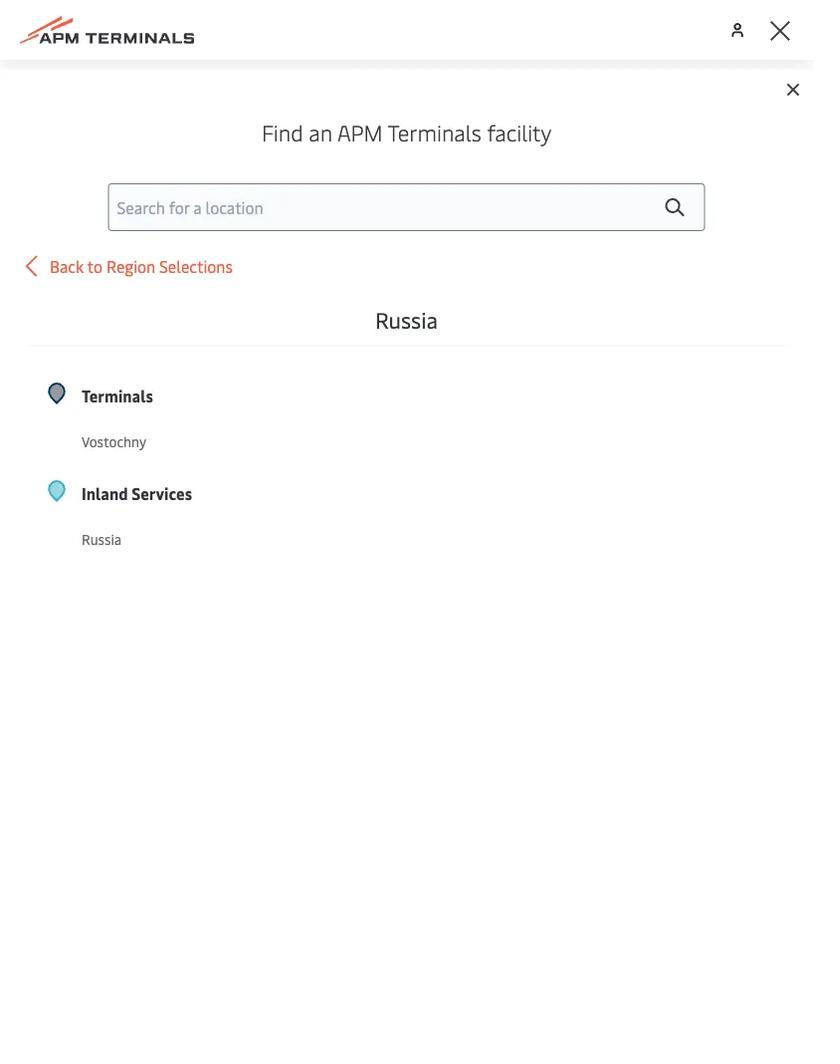 Task type: vqa. For each thing, say whether or not it's contained in the screenshot.
Back
yes



Task type: describe. For each thing, give the bounding box(es) containing it.
online.
[[32, 280, 81, 302]]

recruitment
[[32, 305, 120, 327]]

please inside an overview of our current vacancies is provided below. please apply online. some of our terminals may use other local channels for recruitment or accept open applications.
[[439, 256, 487, 277]]

find an apm terminals facility
[[262, 118, 552, 147]]

provided
[[319, 256, 384, 277]]

for
[[465, 280, 487, 302]]

services
[[132, 483, 192, 504]]

accept
[[143, 305, 191, 327]]

below.
[[388, 256, 436, 277]]

text search text field
[[62, 539, 452, 587]]

use inside an overview of our current vacancies is provided below. please apply online. some of our terminals may use other local channels for recruitment or accept open applications.
[[285, 280, 310, 302]]

1 vertical spatial the
[[220, 330, 244, 352]]

to inside please use the orange select location button in the menu to contact your local terminal.
[[292, 330, 308, 352]]

your
[[371, 330, 404, 352]]

location
[[81, 330, 145, 352]]

0 horizontal spatial terminals
[[82, 385, 153, 406]]

menu
[[248, 330, 289, 352]]

terminal.
[[447, 330, 514, 352]]

1 vertical spatial of
[[129, 280, 145, 302]]

an
[[309, 118, 333, 147]]

back to region selections
[[50, 255, 233, 276]]

open
[[195, 305, 231, 327]]

current
[[172, 256, 227, 277]]

inland services
[[82, 483, 192, 504]]

home
[[91, 65, 128, 84]]

applications.
[[234, 305, 328, 327]]

in
[[203, 330, 216, 352]]

Global search search field
[[20, 85, 794, 134]]

apm
[[338, 118, 383, 147]]

russia button
[[376, 305, 438, 334]]

russia for russia link
[[82, 529, 122, 548]]

an
[[32, 256, 52, 277]]

other
[[313, 280, 353, 302]]

selections
[[159, 255, 233, 276]]

region
[[107, 255, 156, 276]]

select
[[32, 330, 78, 352]]

is
[[304, 256, 316, 277]]

some
[[85, 280, 125, 302]]

russia for russia button
[[376, 305, 438, 334]]

local inside please use the orange select location button in the menu to contact your local terminal.
[[408, 330, 443, 352]]



Task type: locate. For each thing, give the bounding box(es) containing it.
1 vertical spatial local
[[408, 330, 443, 352]]

1 vertical spatial to
[[292, 330, 308, 352]]

0 vertical spatial russia
[[376, 305, 438, 334]]

0 horizontal spatial local
[[357, 280, 393, 302]]

local inside an overview of our current vacancies is provided below. please apply online. some of our terminals may use other local channels for recruitment or accept open applications.
[[357, 280, 393, 302]]

russia down inland
[[82, 529, 122, 548]]

button
[[148, 330, 199, 352]]

the right in
[[220, 330, 244, 352]]

use
[[285, 280, 310, 302], [383, 305, 408, 327]]

use inside please use the orange select location button in the menu to contact your local terminal.
[[383, 305, 408, 327]]

of up or
[[129, 280, 145, 302]]

1 horizontal spatial russia
[[376, 305, 438, 334]]

0 horizontal spatial russia
[[82, 529, 122, 548]]

please use the orange select location button in the menu to contact your local terminal.
[[32, 305, 514, 352]]

inland
[[82, 483, 128, 504]]

0 horizontal spatial please
[[331, 305, 379, 327]]

0 vertical spatial terminals
[[388, 118, 482, 147]]

0 vertical spatial of
[[125, 256, 141, 277]]

1 vertical spatial our
[[148, 280, 173, 302]]

russia
[[376, 305, 438, 334], [82, 529, 122, 548]]

1 vertical spatial please
[[331, 305, 379, 327]]

orange
[[440, 305, 490, 327]]

the down channels
[[411, 305, 436, 327]]

1 horizontal spatial the
[[411, 305, 436, 327]]

our
[[144, 256, 169, 277], [148, 280, 173, 302]]

channels
[[396, 280, 461, 302]]

russia link
[[82, 526, 766, 551]]

contact
[[312, 330, 368, 352]]

global home link
[[47, 65, 128, 84]]

vacancies
[[230, 256, 300, 277]]

< global home
[[37, 65, 128, 84]]

0 vertical spatial the
[[411, 305, 436, 327]]

an overview of our current vacancies is provided below. please apply online. some of our terminals may use other local channels for recruitment or accept open applications.
[[32, 256, 531, 327]]

facility
[[488, 118, 552, 147]]

please up the for
[[439, 256, 487, 277]]

1 vertical spatial terminals
[[82, 385, 153, 406]]

1 horizontal spatial to
[[292, 330, 308, 352]]

<
[[37, 65, 44, 84]]

of up the some
[[125, 256, 141, 277]]

of
[[125, 256, 141, 277], [129, 280, 145, 302]]

overview
[[55, 256, 121, 277]]

our up the accept
[[148, 280, 173, 302]]

please up contact
[[331, 305, 379, 327]]

back to region selections button
[[50, 251, 764, 281]]

terminals
[[388, 118, 482, 147], [82, 385, 153, 406]]

0 horizontal spatial use
[[285, 280, 310, 302]]

1 vertical spatial russia
[[82, 529, 122, 548]]

1 horizontal spatial use
[[383, 305, 408, 327]]

to inside button
[[88, 255, 103, 276]]

use down is
[[285, 280, 310, 302]]

please inside please use the orange select location button in the menu to contact your local terminal.
[[331, 305, 379, 327]]

local right your
[[408, 330, 443, 352]]

0 horizontal spatial the
[[220, 330, 244, 352]]

Search for a location search field
[[108, 183, 706, 231]]

vostochny
[[82, 431, 146, 450]]

local down provided
[[357, 280, 393, 302]]

1 horizontal spatial please
[[439, 256, 487, 277]]

use up your
[[383, 305, 408, 327]]

global
[[47, 65, 87, 84]]

1 vertical spatial use
[[383, 305, 408, 327]]

apply
[[491, 256, 531, 277]]

our left current
[[144, 256, 169, 277]]

0 vertical spatial use
[[285, 280, 310, 302]]

or
[[124, 305, 139, 327]]

0 vertical spatial our
[[144, 256, 169, 277]]

find
[[262, 118, 304, 147]]

terminals right apm
[[388, 118, 482, 147]]

vacancies
[[32, 126, 280, 204]]

back
[[50, 255, 84, 276]]

please
[[439, 256, 487, 277], [331, 305, 379, 327]]

terminals
[[176, 280, 247, 302]]

0 vertical spatial local
[[357, 280, 393, 302]]

to up the some
[[88, 255, 103, 276]]

the
[[411, 305, 436, 327], [220, 330, 244, 352]]

0 horizontal spatial to
[[88, 255, 103, 276]]

1 horizontal spatial local
[[408, 330, 443, 352]]

to
[[88, 255, 103, 276], [292, 330, 308, 352]]

may
[[250, 280, 281, 302]]

russia down channels
[[376, 305, 438, 334]]

terminals up vostochny
[[82, 385, 153, 406]]

0 vertical spatial to
[[88, 255, 103, 276]]

to down the applications.
[[292, 330, 308, 352]]

local
[[357, 280, 393, 302], [408, 330, 443, 352]]

1 horizontal spatial terminals
[[388, 118, 482, 147]]

vostochny link
[[82, 428, 766, 453]]

0 vertical spatial please
[[439, 256, 487, 277]]



